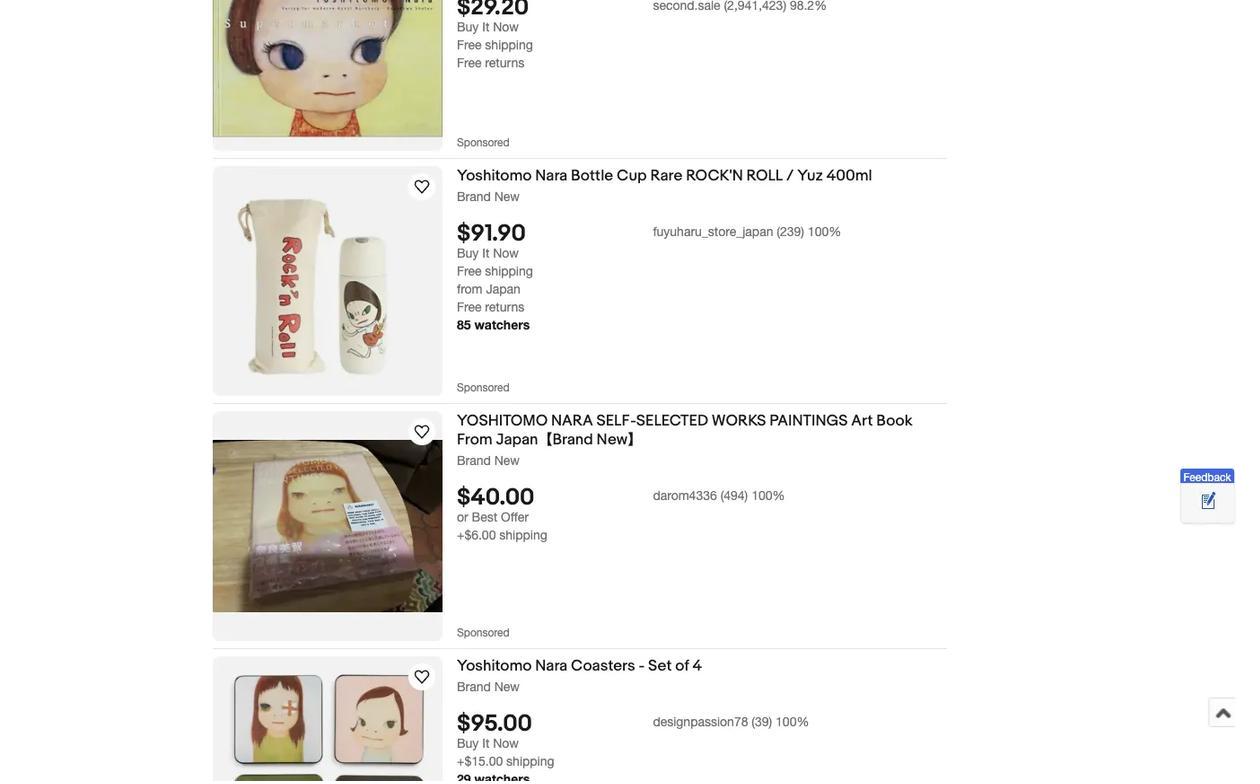 Task type: locate. For each thing, give the bounding box(es) containing it.
1 vertical spatial new
[[494, 453, 520, 468]]

now inside "designpassion78 (39) 100% buy it now +$15.00 shipping"
[[493, 736, 519, 751]]

100% for darom4336 (494) 100% or best offer +$6.00 shipping
[[752, 488, 785, 503]]

roll
[[747, 166, 783, 185]]

new down yoshitomo
[[494, 453, 520, 468]]

darom4336
[[653, 488, 717, 503]]

(239)
[[777, 224, 804, 239]]

shipping inside fuyuharu_store_japan (239) 100% buy it now free shipping from japan free returns 85 watchers
[[485, 264, 533, 279]]

brand up the $91.90
[[457, 189, 491, 204]]

shipping for designpassion78 (39) 100% buy it now +$15.00 shipping
[[506, 754, 554, 769]]

1 yoshitomo from the top
[[457, 166, 532, 185]]

100% right (239)
[[808, 224, 841, 239]]

yoshitomo nara bottle cup rare rock'n roll / yuz 400ml image
[[236, 166, 419, 396]]

free
[[457, 38, 482, 52], [457, 56, 482, 70], [457, 264, 482, 279], [457, 300, 482, 315]]

yoshitomo for $91.90
[[457, 166, 532, 185]]

100% inside darom4336 (494) 100% or best offer +$6.00 shipping
[[752, 488, 785, 503]]

2 new from the top
[[494, 453, 520, 468]]

1 vertical spatial buy
[[457, 246, 479, 261]]

0 vertical spatial buy
[[457, 20, 479, 35]]

2 returns from the top
[[485, 300, 524, 315]]

100%
[[808, 224, 841, 239], [752, 488, 785, 503], [776, 714, 809, 729]]

buy
[[457, 20, 479, 35], [457, 246, 479, 261], [457, 736, 479, 751]]

new inside yoshitomo nara bottle cup rare rock'n roll / yuz 400ml brand new
[[494, 189, 520, 204]]

1 buy from the top
[[457, 20, 479, 35]]

3 now from the top
[[493, 736, 519, 751]]

returns
[[485, 56, 524, 70], [485, 300, 524, 315]]

2 vertical spatial it
[[482, 736, 490, 751]]

buy for fuyuharu_store_japan (239) 100% buy it now free shipping from japan free returns 85 watchers
[[457, 246, 479, 261]]

0 vertical spatial now
[[493, 20, 519, 35]]

shipping
[[485, 38, 533, 52], [485, 264, 533, 279], [499, 528, 547, 543], [506, 754, 554, 769]]

yoshitomo nara coasters - set of 4 heading
[[457, 656, 702, 675]]

brand
[[457, 189, 491, 204], [457, 453, 491, 468], [457, 679, 491, 694]]

new up $95.00
[[494, 679, 520, 694]]

2 now from the top
[[493, 246, 519, 261]]

nara
[[535, 166, 567, 185], [535, 656, 567, 675]]

nara inside yoshitomo nara bottle cup rare rock'n roll / yuz 400ml brand new
[[535, 166, 567, 185]]

100% right (494)
[[752, 488, 785, 503]]

buy it now free shipping free returns
[[457, 20, 533, 70]]

2 vertical spatial 100%
[[776, 714, 809, 729]]

nara left the coasters at the bottom of the page
[[535, 656, 567, 675]]

best
[[472, 510, 497, 525]]

yoshitomo inside yoshitomo nara bottle cup rare rock'n roll / yuz 400ml brand new
[[457, 166, 532, 185]]

0 vertical spatial returns
[[485, 56, 524, 70]]

new
[[494, 189, 520, 204], [494, 453, 520, 468], [494, 679, 520, 694]]

yoshitomo
[[457, 166, 532, 185], [457, 656, 532, 675]]

shipping inside buy it now free shipping free returns
[[485, 38, 533, 52]]

now inside fuyuharu_store_japan (239) 100% buy it now free shipping from japan free returns 85 watchers
[[493, 246, 519, 261]]

2 buy from the top
[[457, 246, 479, 261]]

1 new from the top
[[494, 189, 520, 204]]

yoshitomo up $95.00
[[457, 656, 532, 675]]

selected
[[636, 411, 708, 430]]

now for fuyuharu_store_japan (239) 100% buy it now free shipping from japan free returns 85 watchers
[[493, 246, 519, 261]]

100% right the (39)
[[776, 714, 809, 729]]

2 vertical spatial now
[[493, 736, 519, 751]]

new up the $91.90
[[494, 189, 520, 204]]

100% inside "designpassion78 (39) 100% buy it now +$15.00 shipping"
[[776, 714, 809, 729]]

paintings
[[770, 411, 848, 430]]

it inside "designpassion78 (39) 100% buy it now +$15.00 shipping"
[[482, 736, 490, 751]]

yoshitomo inside yoshitomo nara coasters - set of 4 brand new
[[457, 656, 532, 675]]

4
[[693, 656, 702, 675]]

darom4336 (494) 100% or best offer +$6.00 shipping
[[457, 488, 785, 543]]

yoshitomo nara coasters - set of 4 image
[[213, 659, 443, 781]]

rare
[[650, 166, 683, 185]]

3 buy from the top
[[457, 736, 479, 751]]

of
[[675, 656, 689, 675]]

0 vertical spatial brand
[[457, 189, 491, 204]]

brand down from
[[457, 453, 491, 468]]

nara for $95.00
[[535, 656, 567, 675]]

1 now from the top
[[493, 20, 519, 35]]

nara left bottle
[[535, 166, 567, 185]]

1 vertical spatial now
[[493, 246, 519, 261]]

shipping for darom4336 (494) 100% or best offer +$6.00 shipping
[[499, 528, 547, 543]]

nara yoshitomo: lullaby supermarket - hardcover by yoshimoto, banana - good image
[[213, 0, 443, 137]]

cup
[[617, 166, 647, 185]]

(494)
[[721, 488, 748, 503]]

0 vertical spatial yoshitomo
[[457, 166, 532, 185]]

100% inside fuyuharu_store_japan (239) 100% buy it now free shipping from japan free returns 85 watchers
[[808, 224, 841, 239]]

1 vertical spatial yoshitomo
[[457, 656, 532, 675]]

buy for designpassion78 (39) 100% buy it now +$15.00 shipping
[[457, 736, 479, 751]]

nara inside yoshitomo nara coasters - set of 4 brand new
[[535, 656, 567, 675]]

self-
[[596, 411, 636, 430]]

1 vertical spatial 100%
[[752, 488, 785, 503]]

1 vertical spatial returns
[[485, 300, 524, 315]]

0 vertical spatial 100%
[[808, 224, 841, 239]]

+$6.00
[[457, 528, 496, 543]]

2 vertical spatial buy
[[457, 736, 479, 751]]

2 vertical spatial brand
[[457, 679, 491, 694]]

yuz
[[797, 166, 823, 185]]

2 vertical spatial new
[[494, 679, 520, 694]]

-
[[639, 656, 645, 675]]

now
[[493, 20, 519, 35], [493, 246, 519, 261], [493, 736, 519, 751]]

1 it from the top
[[482, 20, 490, 35]]

1 brand from the top
[[457, 189, 491, 204]]

offer
[[501, 510, 529, 525]]

2 yoshitomo from the top
[[457, 656, 532, 675]]

buy inside "designpassion78 (39) 100% buy it now +$15.00 shipping"
[[457, 736, 479, 751]]

it inside buy it now free shipping free returns
[[482, 20, 490, 35]]

brand up $95.00
[[457, 679, 491, 694]]

it for designpassion78 (39) 100% buy it now +$15.00 shipping
[[482, 736, 490, 751]]

3 brand from the top
[[457, 679, 491, 694]]

japan
[[486, 282, 521, 297]]

nara
[[551, 411, 593, 430]]

3 new from the top
[[494, 679, 520, 694]]

1 vertical spatial brand
[[457, 453, 491, 468]]

yoshitomo nara coasters - set of 4 brand new
[[457, 656, 702, 694]]

2 nara from the top
[[535, 656, 567, 675]]

0 vertical spatial it
[[482, 20, 490, 35]]

yoshitomo up the $91.90
[[457, 166, 532, 185]]

0 vertical spatial new
[[494, 189, 520, 204]]

new】
[[597, 430, 642, 449]]

2 it from the top
[[482, 246, 490, 261]]

3 it from the top
[[482, 736, 490, 751]]

it inside fuyuharu_store_japan (239) 100% buy it now free shipping from japan free returns 85 watchers
[[482, 246, 490, 261]]

0 vertical spatial nara
[[535, 166, 567, 185]]

1 returns from the top
[[485, 56, 524, 70]]

buy inside fuyuharu_store_japan (239) 100% buy it now free shipping from japan free returns 85 watchers
[[457, 246, 479, 261]]

it
[[482, 20, 490, 35], [482, 246, 490, 261], [482, 736, 490, 751]]

watch yoshitomo nara coasters - set of 4 image
[[411, 666, 433, 688]]

100% for fuyuharu_store_japan (239) 100% buy it now free shipping from japan free returns 85 watchers
[[808, 224, 841, 239]]

designpassion78
[[653, 714, 748, 729]]

shipping inside darom4336 (494) 100% or best offer +$6.00 shipping
[[499, 528, 547, 543]]

1 nara from the top
[[535, 166, 567, 185]]

shipping inside "designpassion78 (39) 100% buy it now +$15.00 shipping"
[[506, 754, 554, 769]]

1 vertical spatial it
[[482, 246, 490, 261]]

2 brand from the top
[[457, 453, 491, 468]]

1 vertical spatial nara
[[535, 656, 567, 675]]



Task type: vqa. For each thing, say whether or not it's contained in the screenshot.
left Character
no



Task type: describe. For each thing, give the bounding box(es) containing it.
yoshitomo nara bottle cup rare rock'n roll / yuz 400ml brand new
[[457, 166, 872, 204]]

or
[[457, 510, 468, 525]]

yoshitomo for $95.00
[[457, 656, 532, 675]]

book
[[877, 411, 913, 430]]

feedback
[[1184, 470, 1231, 483]]

watch yoshitomo nara self-selected works paintings  art book from japan【brand new】 image
[[411, 421, 433, 443]]

from
[[457, 430, 493, 449]]

yoshitomo nara self-selected works paintings  art book from japan【brand new】 link
[[457, 411, 947, 452]]

art
[[851, 411, 873, 430]]

buy inside buy it now free shipping free returns
[[457, 20, 479, 35]]

now inside buy it now free shipping free returns
[[493, 20, 519, 35]]

shipping for fuyuharu_store_japan (239) 100% buy it now free shipping from japan free returns 85 watchers
[[485, 264, 533, 279]]

100% for designpassion78 (39) 100% buy it now +$15.00 shipping
[[776, 714, 809, 729]]

brand inside yoshitomo nara coasters - set of 4 brand new
[[457, 679, 491, 694]]

$91.90
[[457, 220, 526, 248]]

japan【brand
[[496, 430, 593, 449]]

yoshitomo nara self-selected works paintings  art book from japan【brand new】 image
[[213, 440, 443, 613]]

returns inside fuyuharu_store_japan (239) 100% buy it now free shipping from japan free returns 85 watchers
[[485, 300, 524, 315]]

4 free from the top
[[457, 300, 482, 315]]

from
[[457, 282, 483, 297]]

+$15.00
[[457, 754, 503, 769]]

1 free from the top
[[457, 38, 482, 52]]

coasters
[[571, 656, 635, 675]]

it for fuyuharu_store_japan (239) 100% buy it now free shipping from japan free returns 85 watchers
[[482, 246, 490, 261]]

(39)
[[752, 714, 772, 729]]

$40.00
[[457, 484, 534, 512]]

brand inside yoshitomo nara self-selected works paintings  art book from japan【brand new】 brand new
[[457, 453, 491, 468]]

works
[[712, 411, 766, 430]]

yoshitomo nara self-selected works paintings  art book from japan【brand new】 brand new
[[457, 411, 913, 468]]

new inside yoshitomo nara self-selected works paintings  art book from japan【brand new】 brand new
[[494, 453, 520, 468]]

brand inside yoshitomo nara bottle cup rare rock'n roll / yuz 400ml brand new
[[457, 189, 491, 204]]

now for designpassion78 (39) 100% buy it now +$15.00 shipping
[[493, 736, 519, 751]]

$95.00
[[457, 711, 532, 738]]

watch yoshitomo nara bottle cup rare rock'n roll / yuz 400ml image
[[411, 176, 433, 198]]

400ml
[[827, 166, 872, 185]]

yoshitomo nara bottle cup rare rock'n roll / yuz 400ml link
[[457, 166, 947, 188]]

designpassion78 (39) 100% buy it now +$15.00 shipping
[[457, 714, 809, 769]]

2 free from the top
[[457, 56, 482, 70]]

set
[[648, 656, 672, 675]]

nara for $91.90
[[535, 166, 567, 185]]

watchers
[[474, 318, 530, 333]]

new inside yoshitomo nara coasters - set of 4 brand new
[[494, 679, 520, 694]]

85
[[457, 318, 471, 333]]

yoshitomo nara bottle cup rare rock'n roll / yuz 400ml heading
[[457, 166, 872, 185]]

rock'n
[[686, 166, 743, 185]]

yoshitomo nara self-selected works paintings  art book from japan【brand new】 heading
[[457, 411, 913, 449]]

fuyuharu_store_japan
[[653, 224, 773, 239]]

yoshitomo
[[457, 411, 548, 430]]

3 free from the top
[[457, 264, 482, 279]]

/
[[786, 166, 794, 185]]

fuyuharu_store_japan (239) 100% buy it now free shipping from japan free returns 85 watchers
[[457, 224, 841, 333]]

yoshitomo nara coasters - set of 4 link
[[457, 656, 947, 678]]

bottle
[[571, 166, 613, 185]]

returns inside buy it now free shipping free returns
[[485, 56, 524, 70]]



